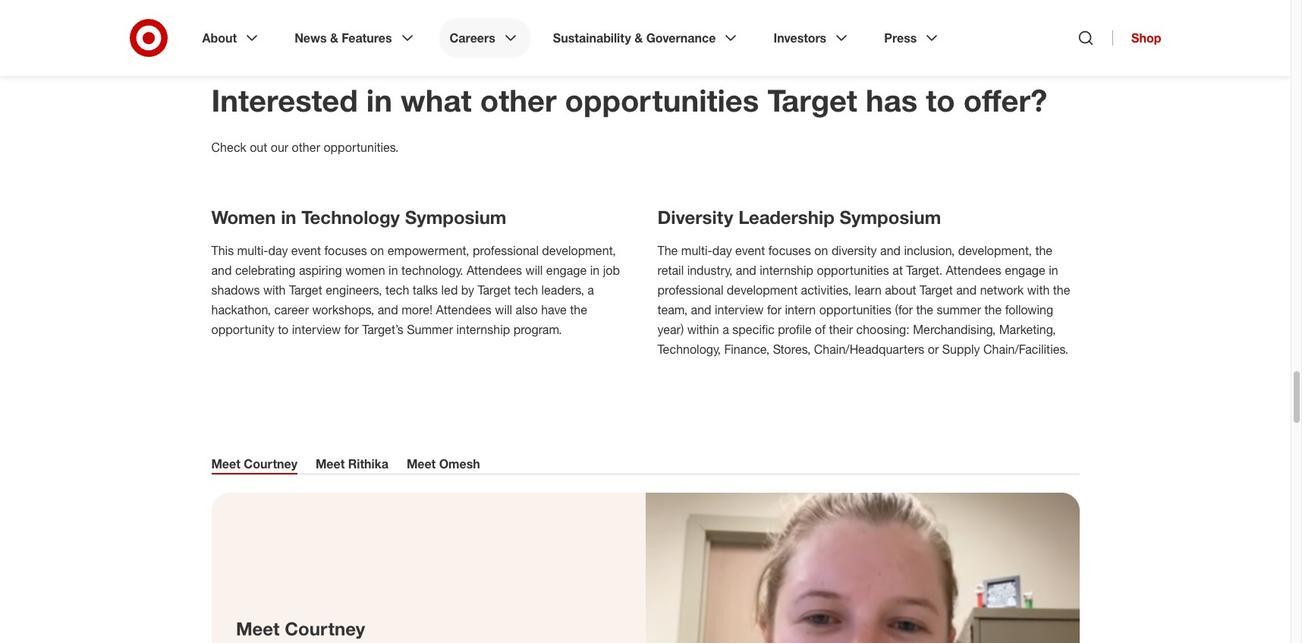 Task type: locate. For each thing, give the bounding box(es) containing it.
0 horizontal spatial other
[[292, 140, 320, 155]]

news & features
[[295, 30, 392, 46]]

1 horizontal spatial day
[[713, 243, 732, 258]]

event for in
[[291, 243, 321, 258]]

engineers,
[[326, 283, 382, 298]]

also
[[516, 302, 538, 318]]

2 engage from the left
[[1005, 263, 1046, 278]]

on up women
[[371, 243, 384, 258]]

internship
[[760, 263, 814, 278], [457, 322, 510, 337]]

1 vertical spatial a
[[723, 322, 730, 337]]

1 horizontal spatial for
[[768, 302, 782, 318]]

0 horizontal spatial multi-
[[237, 243, 268, 258]]

target down target.
[[920, 283, 954, 298]]

program.
[[514, 322, 562, 337]]

will
[[526, 263, 543, 278], [495, 302, 513, 318]]

0 vertical spatial professional
[[473, 243, 539, 258]]

engage up leaders,
[[547, 263, 587, 278]]

2 & from the left
[[635, 30, 643, 46]]

& right news at top left
[[330, 30, 339, 46]]

focuses inside the multi-day event focuses on diversity and inclusion, development, the retail industry, and internship opportunities at target. attendees engage in professional development activities, learn about target and network with the team, and interview for intern opportunities (for the summer the following year) within a specific profile of their choosing: merchandising, marketing, technology, finance, stores, chain/headquarters or supply chain/facilities.
[[769, 243, 812, 258]]

2 event from the left
[[736, 243, 766, 258]]

or
[[928, 342, 939, 357]]

& inside sustainability & governance link
[[635, 30, 643, 46]]

0 horizontal spatial tech
[[386, 283, 410, 298]]

multi- for diversity
[[682, 243, 713, 258]]

event up aspiring
[[291, 243, 321, 258]]

attendees
[[467, 263, 522, 278], [947, 263, 1002, 278], [436, 302, 492, 318]]

news & features link
[[284, 18, 427, 58]]

professional inside this multi-day event focuses on empowerment, professional development, and celebrating aspiring women in technology. attendees will engage in job shadows with target engineers, tech talks led by target tech leaders, a hackathon, career workshops, and more! attendees will also have the opportunity to interview for target's summer internship program.
[[473, 243, 539, 258]]

1 vertical spatial other
[[292, 140, 320, 155]]

0 horizontal spatial internship
[[457, 322, 510, 337]]

0 horizontal spatial a
[[588, 283, 594, 298]]

interview inside the multi-day event focuses on diversity and inclusion, development, the retail industry, and internship opportunities at target. attendees engage in professional development activities, learn about target and network with the team, and interview for intern opportunities (for the summer the following year) within a specific profile of their choosing: merchandising, marketing, technology, finance, stores, chain/headquarters or supply chain/facilities.
[[715, 302, 764, 318]]

day inside this multi-day event focuses on empowerment, professional development, and celebrating aspiring women in technology. attendees will engage in job shadows with target engineers, tech talks led by target tech leaders, a hackathon, career workshops, and more! attendees will also have the opportunity to interview for target's summer internship program.
[[268, 243, 288, 258]]

0 horizontal spatial with
[[263, 283, 286, 298]]

meet for meet omesh link
[[407, 457, 436, 472]]

interested
[[211, 82, 358, 119]]

other down careers link at the left top of page
[[480, 82, 557, 119]]

other
[[480, 82, 557, 119], [292, 140, 320, 155]]

1 vertical spatial meet courtney
[[236, 618, 365, 640]]

attendees down the by
[[436, 302, 492, 318]]

a right within
[[723, 322, 730, 337]]

tech up also at the top
[[515, 283, 538, 298]]

focuses
[[325, 243, 367, 258], [769, 243, 812, 258]]

0 vertical spatial internship
[[760, 263, 814, 278]]

1 vertical spatial professional
[[658, 283, 724, 298]]

interview up specific
[[715, 302, 764, 318]]

other for our
[[292, 140, 320, 155]]

event inside the multi-day event focuses on diversity and inclusion, development, the retail industry, and internship opportunities at target. attendees engage in professional development activities, learn about target and network with the team, and interview for intern opportunities (for the summer the following year) within a specific profile of their choosing: merchandising, marketing, technology, finance, stores, chain/headquarters or supply chain/facilities.
[[736, 243, 766, 258]]

to down career
[[278, 322, 289, 337]]

1 horizontal spatial professional
[[658, 283, 724, 298]]

with up following at top
[[1028, 283, 1050, 298]]

a inside the multi-day event focuses on diversity and inclusion, development, the retail industry, and internship opportunities at target. attendees engage in professional development activities, learn about target and network with the team, and interview for intern opportunities (for the summer the following year) within a specific profile of their choosing: merchandising, marketing, technology, finance, stores, chain/headquarters or supply chain/facilities.
[[723, 322, 730, 337]]

0 horizontal spatial day
[[268, 243, 288, 258]]

technology,
[[658, 342, 721, 357]]

symposium
[[405, 206, 507, 229], [840, 206, 942, 229]]

1 horizontal spatial a
[[723, 322, 730, 337]]

1 horizontal spatial focuses
[[769, 243, 812, 258]]

with down celebrating in the left of the page
[[263, 283, 286, 298]]

0 horizontal spatial event
[[291, 243, 321, 258]]

0 horizontal spatial will
[[495, 302, 513, 318]]

meet rithika
[[316, 457, 389, 472]]

their
[[829, 322, 854, 337]]

1 horizontal spatial engage
[[1005, 263, 1046, 278]]

multi- inside the multi-day event focuses on diversity and inclusion, development, the retail industry, and internship opportunities at target. attendees engage in professional development activities, learn about target and network with the team, and interview for intern opportunities (for the summer the following year) within a specific profile of their choosing: merchandising, marketing, technology, finance, stores, chain/headquarters or supply chain/facilities.
[[682, 243, 713, 258]]

on inside this multi-day event focuses on empowerment, professional development, and celebrating aspiring women in technology. attendees will engage in job shadows with target engineers, tech talks led by target tech leaders, a hackathon, career workshops, and more! attendees will also have the opportunity to interview for target's summer internship program.
[[371, 243, 384, 258]]

year)
[[658, 322, 684, 337]]

2 day from the left
[[713, 243, 732, 258]]

a
[[588, 283, 594, 298], [723, 322, 730, 337]]

interview down career
[[292, 322, 341, 337]]

1 & from the left
[[330, 30, 339, 46]]

attendees inside the multi-day event focuses on diversity and inclusion, development, the retail industry, and internship opportunities at target. attendees engage in professional development activities, learn about target and network with the team, and interview for intern opportunities (for the summer the following year) within a specific profile of their choosing: merchandising, marketing, technology, finance, stores, chain/headquarters or supply chain/facilities.
[[947, 263, 1002, 278]]

0 vertical spatial to
[[927, 82, 956, 119]]

opportunities down sustainability & governance link
[[565, 82, 760, 119]]

1 engage from the left
[[547, 263, 587, 278]]

event inside this multi-day event focuses on empowerment, professional development, and celebrating aspiring women in technology. attendees will engage in job shadows with target engineers, tech talks led by target tech leaders, a hackathon, career workshops, and more! attendees will also have the opportunity to interview for target's summer internship program.
[[291, 243, 321, 258]]

multi- for women
[[237, 243, 268, 258]]

celebrating
[[235, 263, 296, 278]]

for down workshops,
[[344, 322, 359, 337]]

event for leadership
[[736, 243, 766, 258]]

about
[[202, 30, 237, 46]]

rithika
[[348, 457, 389, 472]]

1 horizontal spatial other
[[480, 82, 557, 119]]

for
[[768, 302, 782, 318], [344, 322, 359, 337]]

governance
[[647, 30, 716, 46]]

and up summer
[[957, 283, 977, 298]]

day up celebrating in the left of the page
[[268, 243, 288, 258]]

and
[[881, 243, 901, 258], [211, 263, 232, 278], [736, 263, 757, 278], [957, 283, 977, 298], [378, 302, 398, 318], [691, 302, 712, 318]]

0 horizontal spatial focuses
[[325, 243, 367, 258]]

target inside the multi-day event focuses on diversity and inclusion, development, the retail industry, and internship opportunities at target. attendees engage in professional development activities, learn about target and network with the team, and interview for intern opportunities (for the summer the following year) within a specific profile of their choosing: merchandising, marketing, technology, finance, stores, chain/headquarters or supply chain/facilities.
[[920, 283, 954, 298]]

day up industry,
[[713, 243, 732, 258]]

retail
[[658, 263, 684, 278]]

tech left the talks at the top left of the page
[[386, 283, 410, 298]]

focuses up women
[[325, 243, 367, 258]]

engage
[[547, 263, 587, 278], [1005, 263, 1046, 278]]

1 with from the left
[[263, 283, 286, 298]]

2 with from the left
[[1028, 283, 1050, 298]]

professional up team,
[[658, 283, 724, 298]]

1 vertical spatial internship
[[457, 322, 510, 337]]

attendees up the by
[[467, 263, 522, 278]]

learn
[[855, 283, 882, 298]]

features
[[342, 30, 392, 46]]

& inside news & features link
[[330, 30, 339, 46]]

1 horizontal spatial symposium
[[840, 206, 942, 229]]

specific
[[733, 322, 775, 337]]

industry,
[[688, 263, 733, 278]]

0 vertical spatial for
[[768, 302, 782, 318]]

day for women
[[268, 243, 288, 258]]

1 development, from the left
[[542, 243, 616, 258]]

0 horizontal spatial &
[[330, 30, 339, 46]]

1 horizontal spatial development,
[[959, 243, 1033, 258]]

press link
[[874, 18, 952, 58]]

meet courtney tab panel
[[211, 493, 1080, 643]]

tech
[[386, 283, 410, 298], [515, 283, 538, 298]]

1 symposium from the left
[[405, 206, 507, 229]]

1 horizontal spatial with
[[1028, 283, 1050, 298]]

our
[[271, 140, 289, 155]]

1 horizontal spatial internship
[[760, 263, 814, 278]]

1 on from the left
[[371, 243, 384, 258]]

on left diversity
[[815, 243, 829, 258]]

with inside the multi-day event focuses on diversity and inclusion, development, the retail industry, and internship opportunities at target. attendees engage in professional development activities, learn about target and network with the team, and interview for intern opportunities (for the summer the following year) within a specific profile of their choosing: merchandising, marketing, technology, finance, stores, chain/headquarters or supply chain/facilities.
[[1028, 283, 1050, 298]]

2 focuses from the left
[[769, 243, 812, 258]]

& left governance
[[635, 30, 643, 46]]

symposium up diversity
[[840, 206, 942, 229]]

development,
[[542, 243, 616, 258], [959, 243, 1033, 258]]

in
[[367, 82, 392, 119], [281, 206, 297, 229], [389, 263, 398, 278], [591, 263, 600, 278], [1050, 263, 1059, 278]]

chain/headquarters
[[815, 342, 925, 357]]

0 horizontal spatial on
[[371, 243, 384, 258]]

0 horizontal spatial for
[[344, 322, 359, 337]]

and up target's
[[378, 302, 398, 318]]

1 horizontal spatial on
[[815, 243, 829, 258]]

other right the our
[[292, 140, 320, 155]]

internship up development
[[760, 263, 814, 278]]

professional up the by
[[473, 243, 539, 258]]

1 horizontal spatial to
[[927, 82, 956, 119]]

1 day from the left
[[268, 243, 288, 258]]

1 horizontal spatial &
[[635, 30, 643, 46]]

development, up network at the right of the page
[[959, 243, 1033, 258]]

1 horizontal spatial tech
[[515, 283, 538, 298]]

in inside the multi-day event focuses on diversity and inclusion, development, the retail industry, and internship opportunities at target. attendees engage in professional development activities, learn about target and network with the team, and interview for intern opportunities (for the summer the following year) within a specific profile of their choosing: merchandising, marketing, technology, finance, stores, chain/headquarters or supply chain/facilities.
[[1050, 263, 1059, 278]]

activities,
[[802, 283, 852, 298]]

multi- inside this multi-day event focuses on empowerment, professional development, and celebrating aspiring women in technology. attendees will engage in job shadows with target engineers, tech talks led by target tech leaders, a hackathon, career workshops, and more! attendees will also have the opportunity to interview for target's summer internship program.
[[237, 243, 268, 258]]

and up development
[[736, 263, 757, 278]]

focuses inside this multi-day event focuses on empowerment, professional development, and celebrating aspiring women in technology. attendees will engage in job shadows with target engineers, tech talks led by target tech leaders, a hackathon, career workshops, and more! attendees will also have the opportunity to interview for target's summer internship program.
[[325, 243, 367, 258]]

multi- up industry,
[[682, 243, 713, 258]]

1 vertical spatial courtney
[[285, 618, 365, 640]]

for down development
[[768, 302, 782, 318]]

what
[[401, 82, 472, 119]]

development, up job
[[542, 243, 616, 258]]

omesh
[[439, 457, 480, 472]]

1 vertical spatial for
[[344, 322, 359, 337]]

0 vertical spatial interview
[[715, 302, 764, 318]]

0 vertical spatial will
[[526, 263, 543, 278]]

job
[[603, 263, 620, 278]]

target.
[[907, 263, 943, 278]]

1 horizontal spatial will
[[526, 263, 543, 278]]

symposium up empowerment,
[[405, 206, 507, 229]]

by
[[462, 283, 475, 298]]

internship inside this multi-day event focuses on empowerment, professional development, and celebrating aspiring women in technology. attendees will engage in job shadows with target engineers, tech talks led by target tech leaders, a hackathon, career workshops, and more! attendees will also have the opportunity to interview for target's summer internship program.
[[457, 322, 510, 337]]

and up the at
[[881, 243, 901, 258]]

1 vertical spatial will
[[495, 302, 513, 318]]

this
[[211, 243, 234, 258]]

2 development, from the left
[[959, 243, 1033, 258]]

2 on from the left
[[815, 243, 829, 258]]

women
[[211, 206, 276, 229]]

0 vertical spatial other
[[480, 82, 557, 119]]

leaders,
[[542, 283, 585, 298]]

0 horizontal spatial to
[[278, 322, 289, 337]]

courtney
[[244, 457, 298, 472], [285, 618, 365, 640]]

1 horizontal spatial multi-
[[682, 243, 713, 258]]

focuses down leadership
[[769, 243, 812, 258]]

1 horizontal spatial interview
[[715, 302, 764, 318]]

and down this
[[211, 263, 232, 278]]

1 horizontal spatial event
[[736, 243, 766, 258]]

opportunities down diversity
[[817, 263, 890, 278]]

1 focuses from the left
[[325, 243, 367, 258]]

0 vertical spatial a
[[588, 283, 594, 298]]

day
[[268, 243, 288, 258], [713, 243, 732, 258]]

careers
[[450, 30, 496, 46]]

engage up network at the right of the page
[[1005, 263, 1046, 278]]

1 multi- from the left
[[237, 243, 268, 258]]

0 vertical spatial courtney
[[244, 457, 298, 472]]

2 multi- from the left
[[682, 243, 713, 258]]

0 horizontal spatial professional
[[473, 243, 539, 258]]

0 horizontal spatial symposium
[[405, 206, 507, 229]]

for inside the multi-day event focuses on diversity and inclusion, development, the retail industry, and internship opportunities at target. attendees engage in professional development activities, learn about target and network with the team, and interview for intern opportunities (for the summer the following year) within a specific profile of their choosing: merchandising, marketing, technology, finance, stores, chain/headquarters or supply chain/facilities.
[[768, 302, 782, 318]]

event up development
[[736, 243, 766, 258]]

tab list
[[211, 457, 1080, 475]]

to
[[927, 82, 956, 119], [278, 322, 289, 337]]

technology
[[302, 206, 400, 229]]

meet for meet rithika link
[[316, 457, 345, 472]]

to right has
[[927, 82, 956, 119]]

meet courtney
[[211, 457, 298, 472], [236, 618, 365, 640]]

will up leaders,
[[526, 263, 543, 278]]

will left also at the top
[[495, 302, 513, 318]]

2 vertical spatial opportunities
[[820, 302, 892, 318]]

1 vertical spatial to
[[278, 322, 289, 337]]

multi- up celebrating in the left of the page
[[237, 243, 268, 258]]

2 tech from the left
[[515, 283, 538, 298]]

attendees up network at the right of the page
[[947, 263, 1002, 278]]

a right leaders,
[[588, 283, 594, 298]]

opportunities.
[[324, 140, 399, 155]]

intern
[[785, 302, 816, 318]]

more!
[[402, 302, 433, 318]]

opportunities down learn
[[820, 302, 892, 318]]

0 horizontal spatial development,
[[542, 243, 616, 258]]

1 event from the left
[[291, 243, 321, 258]]

women
[[346, 263, 385, 278]]

0 horizontal spatial engage
[[547, 263, 587, 278]]

day inside the multi-day event focuses on diversity and inclusion, development, the retail industry, and internship opportunities at target. attendees engage in professional development activities, learn about target and network with the team, and interview for intern opportunities (for the summer the following year) within a specific profile of their choosing: merchandising, marketing, technology, finance, stores, chain/headquarters or supply chain/facilities.
[[713, 243, 732, 258]]

has
[[866, 82, 918, 119]]

1 vertical spatial interview
[[292, 322, 341, 337]]

internship down the by
[[457, 322, 510, 337]]

0 horizontal spatial interview
[[292, 322, 341, 337]]

professional
[[473, 243, 539, 258], [658, 283, 724, 298]]

0 vertical spatial meet courtney
[[211, 457, 298, 472]]

profile
[[779, 322, 812, 337]]

on inside the multi-day event focuses on diversity and inclusion, development, the retail industry, and internship opportunities at target. attendees engage in professional development activities, learn about target and network with the team, and interview for intern opportunities (for the summer the following year) within a specific profile of their choosing: merchandising, marketing, technology, finance, stores, chain/headquarters or supply chain/facilities.
[[815, 243, 829, 258]]

team,
[[658, 302, 688, 318]]



Task type: describe. For each thing, give the bounding box(es) containing it.
the
[[658, 243, 678, 258]]

diversity
[[832, 243, 877, 258]]

for inside this multi-day event focuses on empowerment, professional development, and celebrating aspiring women in technology. attendees will engage in job shadows with target engineers, tech talks led by target tech leaders, a hackathon, career workshops, and more! attendees will also have the opportunity to interview for target's summer internship program.
[[344, 322, 359, 337]]

women in technology symposium
[[211, 206, 517, 229]]

photo of target team member image
[[646, 493, 1080, 643]]

investors link
[[763, 18, 862, 58]]

engage inside the multi-day event focuses on diversity and inclusion, development, the retail industry, and internship opportunities at target. attendees engage in professional development activities, learn about target and network with the team, and interview for intern opportunities (for the summer the following year) within a specific profile of their choosing: merchandising, marketing, technology, finance, stores, chain/headquarters or supply chain/facilities.
[[1005, 263, 1046, 278]]

& for news
[[330, 30, 339, 46]]

meet rithika link
[[316, 457, 389, 475]]

1 vertical spatial opportunities
[[817, 263, 890, 278]]

target's
[[362, 322, 404, 337]]

stores,
[[774, 342, 811, 357]]

news
[[295, 30, 327, 46]]

1 tech from the left
[[386, 283, 410, 298]]

meet courtney inside tab list
[[211, 457, 298, 472]]

& for sustainability
[[635, 30, 643, 46]]

choosing:
[[857, 322, 910, 337]]

workshops,
[[312, 302, 375, 318]]

opportunity
[[211, 322, 275, 337]]

sustainability & governance
[[553, 30, 716, 46]]

the multi-day event focuses on diversity and inclusion, development, the retail industry, and internship opportunities at target. attendees engage in professional development activities, learn about target and network with the team, and interview for intern opportunities (for the summer the following year) within a specific profile of their choosing: merchandising, marketing, technology, finance, stores, chain/headquarters or supply chain/facilities.
[[658, 243, 1073, 357]]

development
[[727, 283, 798, 298]]

meet courtney link
[[211, 457, 298, 475]]

a inside this multi-day event focuses on empowerment, professional development, and celebrating aspiring women in technology. attendees will engage in job shadows with target engineers, tech talks led by target tech leaders, a hackathon, career workshops, and more! attendees will also have the opportunity to interview for target's summer internship program.
[[588, 283, 594, 298]]

courtney inside "tab panel"
[[285, 618, 365, 640]]

hackathon,
[[211, 302, 271, 318]]

about
[[886, 283, 917, 298]]

offer?
[[964, 82, 1048, 119]]

inclusion,
[[905, 243, 955, 258]]

shop
[[1132, 30, 1162, 46]]

meet inside "tab panel"
[[236, 618, 279, 640]]

check
[[211, 140, 247, 155]]

press
[[885, 30, 918, 46]]

tab list containing meet courtney
[[211, 457, 1080, 475]]

careers link
[[439, 18, 531, 58]]

sustainability & governance link
[[543, 18, 751, 58]]

focuses for leadership
[[769, 243, 812, 258]]

professional inside the multi-day event focuses on diversity and inclusion, development, the retail industry, and internship opportunities at target. attendees engage in professional development activities, learn about target and network with the team, and interview for intern opportunities (for the summer the following year) within a specific profile of their choosing: merchandising, marketing, technology, finance, stores, chain/headquarters or supply chain/facilities.
[[658, 283, 724, 298]]

day for diversity
[[713, 243, 732, 258]]

network
[[981, 283, 1025, 298]]

courtney inside tab list
[[244, 457, 298, 472]]

focuses for in
[[325, 243, 367, 258]]

2 symposium from the left
[[840, 206, 942, 229]]

of
[[816, 322, 826, 337]]

at
[[893, 263, 904, 278]]

diversity leadership symposium
[[658, 206, 947, 229]]

summer
[[407, 322, 453, 337]]

meet omesh
[[407, 457, 480, 472]]

to inside this multi-day event focuses on empowerment, professional development, and celebrating aspiring women in technology. attendees will engage in job shadows with target engineers, tech talks led by target tech leaders, a hackathon, career workshops, and more! attendees will also have the opportunity to interview for target's summer internship program.
[[278, 322, 289, 337]]

career
[[274, 302, 309, 318]]

interview inside this multi-day event focuses on empowerment, professional development, and celebrating aspiring women in technology. attendees will engage in job shadows with target engineers, tech talks led by target tech leaders, a hackathon, career workshops, and more! attendees will also have the opportunity to interview for target's summer internship program.
[[292, 322, 341, 337]]

with inside this multi-day event focuses on empowerment, professional development, and celebrating aspiring women in technology. attendees will engage in job shadows with target engineers, tech talks led by target tech leaders, a hackathon, career workshops, and more! attendees will also have the opportunity to interview for target's summer internship program.
[[263, 283, 286, 298]]

investors
[[774, 30, 827, 46]]

marketing,
[[1000, 322, 1057, 337]]

meet omesh link
[[407, 457, 480, 475]]

technology.
[[402, 263, 464, 278]]

interested in what other opportunities target has to offer?
[[211, 82, 1048, 119]]

within
[[688, 322, 720, 337]]

finance,
[[725, 342, 770, 357]]

sustainability
[[553, 30, 632, 46]]

and up within
[[691, 302, 712, 318]]

(for
[[896, 302, 913, 318]]

internship inside the multi-day event focuses on diversity and inclusion, development, the retail industry, and internship opportunities at target. attendees engage in professional development activities, learn about target and network with the team, and interview for intern opportunities (for the summer the following year) within a specific profile of their choosing: merchandising, marketing, technology, finance, stores, chain/headquarters or supply chain/facilities.
[[760, 263, 814, 278]]

leadership
[[739, 206, 835, 229]]

aspiring
[[299, 263, 342, 278]]

development, inside the multi-day event focuses on diversity and inclusion, development, the retail industry, and internship opportunities at target. attendees engage in professional development activities, learn about target and network with the team, and interview for intern opportunities (for the summer the following year) within a specific profile of their choosing: merchandising, marketing, technology, finance, stores, chain/headquarters or supply chain/facilities.
[[959, 243, 1033, 258]]

check out our other opportunities.
[[211, 140, 402, 155]]

on for symposium
[[815, 243, 829, 258]]

following
[[1006, 302, 1054, 318]]

development, inside this multi-day event focuses on empowerment, professional development, and celebrating aspiring women in technology. attendees will engage in job shadows with target engineers, tech talks led by target tech leaders, a hackathon, career workshops, and more! attendees will also have the opportunity to interview for target's summer internship program.
[[542, 243, 616, 258]]

target right the by
[[478, 283, 511, 298]]

0 vertical spatial opportunities
[[565, 82, 760, 119]]

other for what
[[480, 82, 557, 119]]

meet for meet courtney link on the bottom left of page
[[211, 457, 241, 472]]

target down the investors link
[[768, 82, 858, 119]]

this multi-day event focuses on empowerment, professional development, and celebrating aspiring women in technology. attendees will engage in job shadows with target engineers, tech talks led by target tech leaders, a hackathon, career workshops, and more! attendees will also have the opportunity to interview for target's summer internship program.
[[211, 243, 620, 337]]

engage inside this multi-day event focuses on empowerment, professional development, and celebrating aspiring women in technology. attendees will engage in job shadows with target engineers, tech talks led by target tech leaders, a hackathon, career workshops, and more! attendees will also have the opportunity to interview for target's summer internship program.
[[547, 263, 587, 278]]

about link
[[192, 18, 272, 58]]

out
[[250, 140, 267, 155]]

led
[[441, 283, 458, 298]]

diversity
[[658, 206, 734, 229]]

empowerment,
[[388, 243, 470, 258]]

summer
[[937, 302, 982, 318]]

have
[[542, 302, 567, 318]]

target up career
[[289, 283, 322, 298]]

on for technology
[[371, 243, 384, 258]]

meet courtney inside "tab panel"
[[236, 618, 365, 640]]

shop link
[[1113, 30, 1162, 46]]

merchandising,
[[914, 322, 996, 337]]

the inside this multi-day event focuses on empowerment, professional development, and celebrating aspiring women in technology. attendees will engage in job shadows with target engineers, tech talks led by target tech leaders, a hackathon, career workshops, and more! attendees will also have the opportunity to interview for target's summer internship program.
[[570, 302, 588, 318]]

talks
[[413, 283, 438, 298]]

supply
[[943, 342, 981, 357]]

chain/facilities.
[[984, 342, 1069, 357]]

shadows
[[211, 283, 260, 298]]



